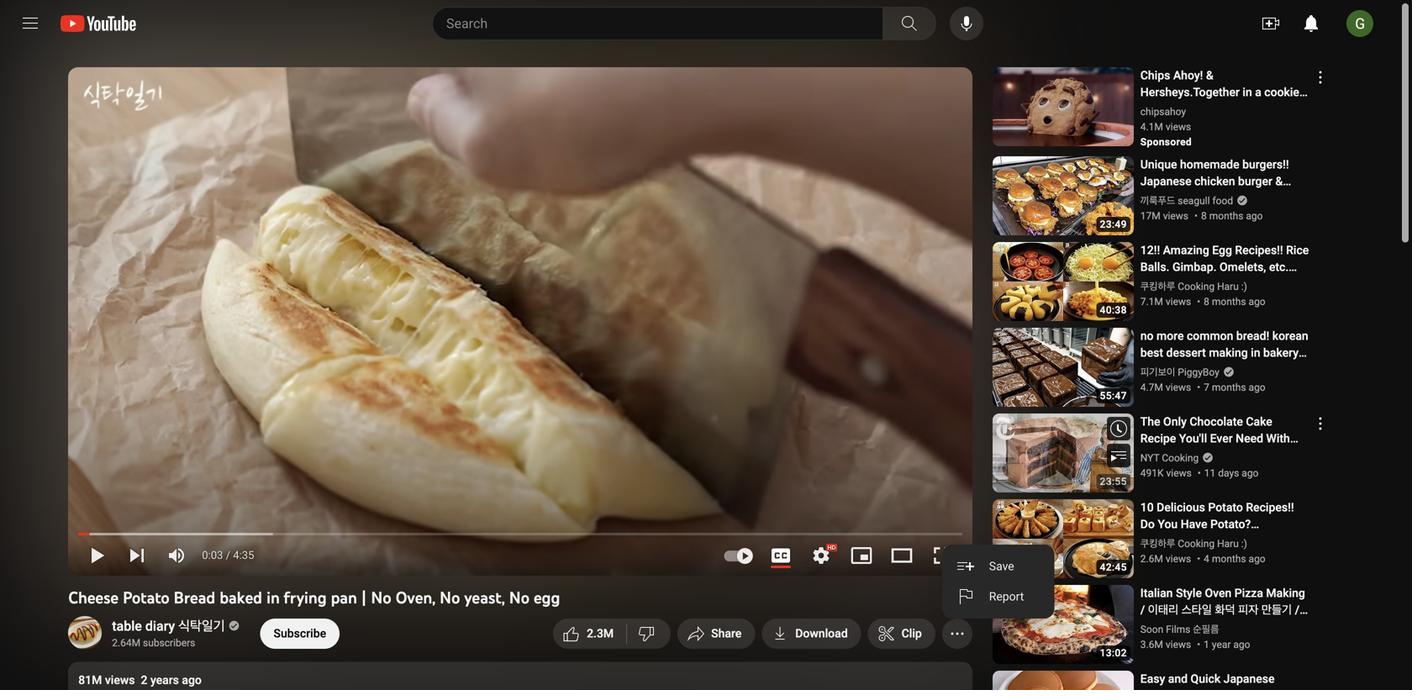 Task type: locate. For each thing, give the bounding box(es) containing it.
4.7m
[[1141, 382, 1163, 393]]

a left the 'hot'
[[1260, 102, 1266, 116]]

55:47
[[1100, 390, 1127, 402]]

months down 2).
[[1212, 553, 1246, 565]]

ago right 'days' at bottom right
[[1242, 467, 1259, 479]]

(part inside 10 delicious potato recipes!! do you have potato? collections (part 2). chips, pancake...
[[1203, 534, 1229, 548]]

1 vertical spatial recipes!!
[[1246, 501, 1294, 515]]

1 vertical spatial 8
[[1204, 296, 1210, 308]]

japanese for filled
[[1224, 672, 1275, 686]]

0 horizontal spatial potato
[[123, 588, 169, 608]]

list box
[[942, 545, 1055, 619]]

0 horizontal spatial (part
[[1141, 277, 1167, 291]]

download button
[[762, 619, 861, 649]]

쿠킹하루 for balls.
[[1141, 281, 1176, 293]]

(part up the 4
[[1203, 534, 1229, 548]]

1 horizontal spatial korean
[[1254, 191, 1291, 205]]

ago right year
[[1234, 639, 1251, 651]]

cooking
[[1178, 281, 1215, 293], [1242, 449, 1285, 462], [1162, 452, 1199, 464], [1178, 538, 1215, 550]]

& right ahoy!
[[1206, 69, 1214, 82]]

0 horizontal spatial food
[[1141, 380, 1165, 393]]

1 vertical spatial 8 months ago
[[1204, 296, 1266, 308]]

street inside unique homemade burgers!! japanese chicken burger & steak cheeseburger - korean street food
[[1141, 208, 1171, 222]]

1 vertical spatial &
[[1276, 174, 1283, 188]]

- down burger
[[1247, 191, 1251, 205]]

views down 2)
[[1166, 296, 1191, 308]]

restaurant
[[1227, 620, 1285, 634]]

- right the 5 at bottom
[[1216, 363, 1219, 377]]

| right pan
[[361, 588, 367, 608]]

chipsahoy link
[[1141, 104, 1187, 119]]

views for homemade
[[1163, 210, 1189, 222]]

chips
[[1141, 69, 1171, 82]]

3.6m views
[[1141, 639, 1191, 651]]

1 horizontal spatial potato
[[1208, 501, 1243, 515]]

views down nyt cooking
[[1166, 467, 1192, 479]]

potato up the diary
[[123, 588, 169, 608]]

2 쿠킹하루 from the top
[[1141, 538, 1176, 550]]

7.1m views
[[1141, 296, 1191, 308]]

recipes!! inside 12!! amazing egg recipes!!  rice balls. gimbap. omelets, etc. (part 2)
[[1235, 243, 1284, 257]]

ahoy!
[[1174, 69, 1203, 82]]

17m views
[[1141, 210, 1189, 222]]

1 쿠킹하루 cooking haru :) from the top
[[1141, 281, 1248, 293]]

피자
[[1238, 603, 1259, 617]]

report
[[989, 590, 1024, 604]]

idea.together
[[1172, 102, 1244, 116]]

/ inside youtube video player element
[[226, 549, 230, 562]]

Subscribe text field
[[274, 627, 326, 641]]

no left egg
[[509, 588, 530, 608]]

unique homemade burgers!! japanese chicken burger & steak cheeseburger - korean street food by 끼룩푸드 seagull food 17,290,694 views 8 months ago 23 minutes element
[[1141, 156, 1310, 222]]

10 delicious potato recipes!! do you have potato? collections (part 2). chips, pancake... by 쿠킹하루 cooking haru :) 2,653,454 views 4 months ago 42 minutes element
[[1141, 499, 1310, 565]]

0 vertical spatial a
[[1255, 85, 1262, 99]]

recipes!! up chips,
[[1246, 501, 1294, 515]]

autoplay is on image
[[722, 550, 753, 562]]

views down collections
[[1166, 553, 1191, 565]]

1 horizontal spatial korean
[[1273, 329, 1309, 343]]

cooking up 491k views
[[1162, 452, 1199, 464]]

food down 끼룩푸드 seagull food at right top
[[1174, 208, 1198, 222]]

0 vertical spatial japanese
[[1141, 174, 1192, 188]]

korean inside unique homemade burgers!! japanese chicken burger & steak cheeseburger - korean street food
[[1254, 191, 1291, 205]]

8 months ago for cheeseburger
[[1201, 210, 1263, 222]]

8 months ago down cheeseburger
[[1201, 210, 1263, 222]]

0 vertical spatial recipes!!
[[1235, 243, 1284, 257]]

:) down omelets,
[[1242, 281, 1248, 293]]

food down 피기보이
[[1141, 380, 1165, 393]]

0 vertical spatial |
[[1211, 449, 1214, 462]]

0 horizontal spatial street
[[1141, 208, 1171, 222]]

factory
[[1141, 363, 1178, 377]]

2 쿠킹하루 cooking haru :) from the top
[[1141, 538, 1248, 550]]

1 horizontal spatial food
[[1174, 208, 1198, 222]]

쿠킹하루 up 7.1m
[[1141, 281, 1176, 293]]

korean down "이태리"
[[1141, 620, 1178, 634]]

food down chicken
[[1213, 195, 1233, 207]]

0 horizontal spatial japanese
[[1141, 174, 1192, 188]]

피기보이
[[1141, 367, 1176, 378]]

haru up '4 months ago' in the right of the page
[[1217, 538, 1239, 550]]

avatar image image
[[1347, 10, 1374, 37]]

street down 끼룩푸드 on the top of page
[[1141, 208, 1171, 222]]

claire
[[1141, 449, 1171, 462]]

share
[[711, 627, 742, 641]]

views down 피기보이 piggyboy
[[1166, 382, 1191, 393]]

:) for potato?
[[1242, 538, 1248, 550]]

8 down seagull
[[1201, 210, 1207, 222]]

japanese up filled
[[1224, 672, 1275, 686]]

8 months ago down omelets,
[[1204, 296, 1266, 308]]

2.64m subscribers
[[112, 637, 195, 649]]

0 horizontal spatial nyt
[[1141, 452, 1160, 464]]

table
[[112, 619, 142, 635]]

| up 11
[[1211, 449, 1214, 462]]

23:49
[[1100, 219, 1127, 230]]

0 horizontal spatial -
[[1216, 363, 1219, 377]]

0 horizontal spatial korean
[[1141, 620, 1178, 634]]

8 months ago
[[1201, 210, 1263, 222], [1204, 296, 1266, 308]]

haru down omelets,
[[1217, 281, 1239, 293]]

hot
[[1269, 102, 1286, 116]]

0 horizontal spatial 2
[[141, 673, 148, 687]]

views for amazing
[[1166, 296, 1191, 308]]

0 vertical spatial 쿠킹하루 cooking haru :)
[[1141, 281, 1248, 293]]

0 vertical spatial 8 months ago
[[1201, 210, 1263, 222]]

burgers!!
[[1243, 158, 1289, 172]]

homemade
[[1180, 158, 1240, 172]]

doriyaki
[[1195, 689, 1238, 690]]

0 vertical spatial :)
[[1242, 281, 1248, 293]]

korean up the "bakery"
[[1273, 329, 1309, 343]]

korean inside italian style oven pizza making / 이태리 스타일 화덕 피자 만들기 / korean western restaurant
[[1141, 620, 1178, 634]]

2 no from the left
[[440, 588, 460, 608]]

(part for 2).
[[1203, 534, 1229, 548]]

months right 7
[[1212, 382, 1246, 393]]

2.64 million subscribers element
[[112, 636, 237, 651]]

2 horizontal spatial food
[[1213, 195, 1233, 207]]

months for etc.
[[1212, 296, 1246, 308]]

no right oven,
[[440, 588, 460, 608]]

potato
[[1208, 501, 1243, 515], [123, 588, 169, 608]]

1 horizontal spatial street
[[1261, 363, 1292, 377]]

23 minutes, 55 seconds element
[[1100, 476, 1127, 488]]

스타일
[[1182, 603, 1212, 617]]

in down bread!
[[1251, 346, 1261, 360]]

None search field
[[402, 7, 940, 40]]

1 vertical spatial 쿠킹하루
[[1141, 538, 1176, 550]]

potato up potato? at the right
[[1208, 501, 1243, 515]]

save option
[[942, 552, 1055, 582]]

only
[[1164, 415, 1187, 429]]

55:47 link
[[993, 328, 1134, 409]]

1 horizontal spatial |
[[1211, 449, 1214, 462]]

1 vertical spatial korean
[[1222, 363, 1258, 377]]

views down 끼룩푸드 seagull food at right top
[[1163, 210, 1189, 222]]

/ right 0:03
[[226, 549, 230, 562]]

seek slider slider
[[78, 523, 963, 540]]

yeast,
[[464, 588, 505, 608]]

1 vertical spatial japanese
[[1224, 672, 1275, 686]]

1 vertical spatial (part
[[1203, 534, 1229, 548]]

0 vertical spatial 2
[[587, 627, 594, 641]]

1 vertical spatial a
[[1260, 102, 1266, 116]]

1 horizontal spatial japanese
[[1224, 672, 1275, 686]]

0 horizontal spatial no
[[371, 588, 391, 608]]

쿠킹하루 cooking haru :) down have
[[1141, 538, 1248, 550]]

food inside unique homemade burgers!! japanese chicken burger & steak cheeseburger - korean street food
[[1174, 208, 1198, 222]]

nyt down ever
[[1217, 449, 1239, 462]]

in left the 'hot'
[[1247, 102, 1257, 116]]

2.6m views
[[1141, 553, 1191, 565]]

/ left "이태리"
[[1141, 603, 1145, 617]]

12!! amazing egg recipes!!  rice balls. gimbap. omelets, etc. (part 2)
[[1141, 243, 1309, 291]]

(part inside 12!! amazing egg recipes!!  rice balls. gimbap. omelets, etc. (part 2)
[[1141, 277, 1167, 291]]

2 vertical spatial food
[[1141, 380, 1165, 393]]

oven
[[1205, 586, 1232, 600]]

1 vertical spatial -
[[1216, 363, 1219, 377]]

0 vertical spatial (part
[[1141, 277, 1167, 291]]

42:45
[[1100, 562, 1127, 573]]

0 horizontal spatial |
[[361, 588, 367, 608]]

ago up cake
[[1249, 382, 1266, 393]]

views
[[1166, 121, 1191, 133], [1163, 210, 1189, 222], [1166, 296, 1191, 308], [1166, 382, 1191, 393], [1166, 467, 1192, 479], [1166, 553, 1191, 565], [1166, 639, 1191, 651], [105, 673, 135, 687]]

2)
[[1170, 277, 1181, 291]]

& inside unique homemade burgers!! japanese chicken burger & steak cheeseburger - korean street food
[[1276, 174, 1283, 188]]

1 horizontal spatial nyt
[[1217, 449, 1239, 462]]

/ down making in the right bottom of the page
[[1295, 603, 1300, 617]]

1 vertical spatial 2
[[141, 673, 148, 687]]

/ left filled
[[1241, 689, 1245, 690]]

pan
[[331, 588, 357, 608]]

no left oven,
[[371, 588, 391, 608]]

0 vertical spatial &
[[1206, 69, 1214, 82]]

cooking down "need" at the bottom of the page
[[1242, 449, 1285, 462]]

4.7m views
[[1141, 382, 1191, 393]]

clip
[[902, 627, 922, 641]]

japanese down "unique"
[[1141, 174, 1192, 188]]

42 minutes, 45 seconds element
[[1100, 562, 1127, 573]]

italian style oven pizza making / 이태리 스타일 화덕 피자 만들기 / korean western restaurant
[[1141, 586, 1306, 634]]

views down films
[[1166, 639, 1191, 651]]

street down the "bakery"
[[1261, 363, 1292, 377]]

(part down balls.
[[1141, 277, 1167, 291]]

0 horizontal spatial korean
[[1222, 363, 1258, 377]]

40 minutes, 38 seconds element
[[1100, 304, 1127, 316]]

potato inside 10 delicious potato recipes!! do you have potato? collections (part 2). chips, pancake...
[[1208, 501, 1243, 515]]

1 vertical spatial korean
[[1141, 620, 1178, 634]]

street inside no more common bread! korean best dessert making in bakery factory top 5 - korean street food
[[1261, 363, 1292, 377]]

japanese inside easy and quick japanese pancakes doriyaki / filled wit
[[1224, 672, 1275, 686]]

amazing
[[1163, 243, 1210, 257]]

years
[[150, 673, 179, 687]]

13:02
[[1100, 647, 1127, 659]]

months for cheeseburger
[[1210, 210, 1244, 222]]

great
[[1141, 102, 1169, 116]]

ago down chips,
[[1249, 553, 1266, 565]]

1 vertical spatial :)
[[1242, 538, 1248, 550]]

쿠킹하루 cooking haru :) down gimbap.
[[1141, 281, 1248, 293]]

1 haru from the top
[[1217, 281, 1239, 293]]

views for style
[[1166, 639, 1191, 651]]

2 left years
[[141, 673, 148, 687]]

1 :) from the top
[[1242, 281, 1248, 293]]

쿠킹하루 for you
[[1141, 538, 1176, 550]]

common
[[1187, 329, 1234, 343]]

1 vertical spatial haru
[[1217, 538, 1239, 550]]

have
[[1181, 517, 1208, 531]]

making
[[1209, 346, 1248, 360]]

0 vertical spatial 8
[[1201, 210, 1207, 222]]

0 vertical spatial haru
[[1217, 281, 1239, 293]]

pancake...
[[1141, 551, 1196, 565]]

13 minutes, 2 seconds element
[[1100, 647, 1127, 659]]

1 horizontal spatial -
[[1247, 191, 1251, 205]]

burger
[[1238, 174, 1273, 188]]

in right baked
[[266, 588, 280, 608]]

0 horizontal spatial &
[[1206, 69, 1214, 82]]

filled
[[1248, 689, 1277, 690]]

months down 12!! amazing egg recipes!!  rice balls. gimbap. omelets, etc. (part 2)
[[1212, 296, 1246, 308]]

2 haru from the top
[[1217, 538, 1239, 550]]

0 vertical spatial food
[[1213, 195, 1233, 207]]

2 for 2 years ago
[[141, 673, 148, 687]]

views right 81m
[[105, 673, 135, 687]]

baked
[[220, 588, 262, 608]]

months down cheeseburger
[[1210, 210, 1244, 222]]

-
[[1247, 191, 1251, 205], [1216, 363, 1219, 377]]

korean down burger
[[1254, 191, 1291, 205]]

/ inside easy and quick japanese pancakes doriyaki / filled wit
[[1241, 689, 1245, 690]]

40:38
[[1100, 304, 1127, 316]]

ago right years
[[182, 673, 202, 687]]

recipes!! up omelets,
[[1235, 243, 1284, 257]]

| inside the only chocolate cake recipe you'll ever need with claire saffitz | nyt cooking
[[1211, 449, 1214, 462]]

recipes!!
[[1235, 243, 1284, 257], [1246, 501, 1294, 515]]

ago up bread!
[[1249, 296, 1266, 308]]

and
[[1168, 672, 1188, 686]]

a left cookie,
[[1255, 85, 1262, 99]]

you'll
[[1179, 432, 1207, 446]]

8 up common
[[1204, 296, 1210, 308]]

/
[[226, 549, 230, 562], [1141, 603, 1145, 617], [1295, 603, 1300, 617], [1241, 689, 1245, 690]]

in
[[1243, 85, 1252, 99], [1247, 102, 1257, 116], [1251, 346, 1261, 360], [266, 588, 280, 608]]

1 vertical spatial food
[[1174, 208, 1198, 222]]

& down burgers!!
[[1276, 174, 1283, 188]]

more
[[1157, 329, 1184, 343]]

easy
[[1141, 672, 1165, 686]]

the
[[1141, 415, 1161, 429]]

:) for omelets,
[[1242, 281, 1248, 293]]

korean up 7 months ago
[[1222, 363, 1258, 377]]

views for delicious
[[1166, 553, 1191, 565]]

views up sponsored
[[1166, 121, 1191, 133]]

Download text field
[[796, 627, 848, 641]]

2 left 3
[[587, 627, 594, 641]]

2 :) from the top
[[1242, 538, 1248, 550]]

1 vertical spatial street
[[1261, 363, 1292, 377]]

months
[[1210, 210, 1244, 222], [1212, 296, 1246, 308], [1212, 382, 1246, 393], [1212, 553, 1246, 565]]

0 vertical spatial 쿠킹하루
[[1141, 281, 1176, 293]]

3.6m
[[1141, 639, 1163, 651]]

1 vertical spatial 쿠킹하루 cooking haru :)
[[1141, 538, 1248, 550]]

unique homemade burgers!! japanese chicken burger & steak cheeseburger - korean street food
[[1141, 158, 1291, 222]]

3
[[597, 627, 604, 641]]

chocolate
[[1190, 415, 1243, 429]]

oven,
[[396, 588, 436, 608]]

0 vertical spatial korean
[[1254, 191, 1291, 205]]

japanese inside unique homemade burgers!! japanese chicken burger & steak cheeseburger - korean street food
[[1141, 174, 1192, 188]]

1 쿠킹하루 from the top
[[1141, 281, 1176, 293]]

1 vertical spatial |
[[361, 588, 367, 608]]

korean
[[1273, 329, 1309, 343], [1222, 363, 1258, 377]]

0 vertical spatial potato
[[1208, 501, 1243, 515]]

0 vertical spatial street
[[1141, 208, 1171, 222]]

Share text field
[[711, 627, 742, 641]]

1 horizontal spatial &
[[1276, 174, 1283, 188]]

cheese potato bread baked in frying pan | no oven, no yeast, no egg
[[68, 588, 560, 608]]

1 horizontal spatial no
[[440, 588, 460, 608]]

&
[[1206, 69, 1214, 82], [1276, 174, 1283, 188]]

2).
[[1232, 534, 1246, 548]]

2 horizontal spatial no
[[509, 588, 530, 608]]

쿠킹하루 up 2.6m on the bottom right of the page
[[1141, 538, 1176, 550]]

:) up '4 months ago' in the right of the page
[[1242, 538, 1248, 550]]

0 vertical spatial korean
[[1273, 329, 1309, 343]]

0 vertical spatial -
[[1247, 191, 1251, 205]]

haru for omelets,
[[1217, 281, 1239, 293]]

in left cookie,
[[1243, 85, 1252, 99]]

1 horizontal spatial (part
[[1203, 534, 1229, 548]]

nyt up 491k
[[1141, 452, 1160, 464]]

쿠킹하루
[[1141, 281, 1176, 293], [1141, 538, 1176, 550]]

4
[[1204, 553, 1210, 565]]

ago down burger
[[1246, 210, 1263, 222]]

cooking up the 4
[[1178, 538, 1215, 550]]

1 horizontal spatial 2
[[587, 627, 594, 641]]

recipes!! inside 10 delicious potato recipes!! do you have potato? collections (part 2). chips, pancake...
[[1246, 501, 1294, 515]]



Task type: describe. For each thing, give the bounding box(es) containing it.
chips ahoy! & hersheys.together in a cookie, great idea.together in a hot tub? not so much
[[1141, 69, 1302, 133]]

491k
[[1141, 467, 1164, 479]]

17m
[[1141, 210, 1161, 222]]

491k views
[[1141, 467, 1192, 479]]

recipes!! for potato?
[[1246, 501, 1294, 515]]

list box containing save
[[942, 545, 1055, 619]]

ago for etc.
[[1249, 296, 1266, 308]]

- inside unique homemade burgers!! japanese chicken burger & steak cheeseburger - korean street food
[[1247, 191, 1251, 205]]

views inside 'chipsahoy 4.1m views sponsored'
[[1166, 121, 1191, 133]]

만들기
[[1262, 603, 1292, 617]]

dessert
[[1167, 346, 1206, 360]]

1 vertical spatial potato
[[123, 588, 169, 608]]

recipes!! for omelets,
[[1235, 243, 1284, 257]]

cheeseburger
[[1172, 191, 1244, 205]]

seagull
[[1178, 195, 1210, 207]]

table diary 식탁일기
[[112, 619, 225, 635]]

bread
[[174, 588, 215, 608]]

unique
[[1141, 158, 1177, 172]]

1
[[1204, 639, 1210, 651]]

soon films 순필름
[[1141, 624, 1219, 636]]

potato?
[[1211, 517, 1251, 531]]

views for only
[[1166, 467, 1192, 479]]

ago for collections
[[1249, 553, 1266, 565]]

81m views
[[78, 673, 135, 687]]

chicken
[[1195, 174, 1236, 188]]

etc.
[[1269, 260, 1289, 274]]

subscribe button
[[260, 619, 340, 649]]

40:38 link
[[993, 242, 1134, 323]]

피기보이 piggyboy
[[1141, 367, 1220, 378]]

2.64m
[[112, 637, 140, 649]]

1 no from the left
[[371, 588, 391, 608]]

in inside no more common bread! korean best dessert making in bakery factory top 5 - korean street food
[[1251, 346, 1261, 360]]

recipe
[[1141, 432, 1176, 446]]

화덕
[[1215, 603, 1236, 617]]

12!!
[[1141, 243, 1160, 257]]

10 delicious potato recipes!! do you have potato? collections (part 2). chips, pancake...
[[1141, 501, 1294, 565]]

81m
[[78, 673, 102, 687]]

japanese for steak
[[1141, 174, 1192, 188]]

gimbap.
[[1173, 260, 1217, 274]]

italian style oven pizza making  / 이태리 스타일 화덕 피자 만들기 / korean western restaurant by soon films 순필름 3,601,086 views 1 year ago 13 minutes, 2 seconds element
[[1141, 585, 1310, 634]]

Clip text field
[[902, 627, 922, 641]]

ago for in
[[1249, 382, 1266, 393]]

nyt inside the only chocolate cake recipe you'll ever need with claire saffitz | nyt cooking
[[1217, 449, 1239, 462]]

ago for cheeseburger
[[1246, 210, 1263, 222]]

쿠킹하루 cooking haru :) for have
[[1141, 538, 1248, 550]]

5
[[1206, 363, 1213, 377]]

0:03 / 4:35
[[202, 549, 254, 562]]

days
[[1218, 467, 1239, 479]]

share button
[[678, 619, 755, 649]]

4:35
[[233, 549, 254, 562]]

8 months ago for etc.
[[1204, 296, 1266, 308]]

no more common bread! korean best dessert making in bakery factory top 5 - korean street food by 피기보이 piggyboy 4,708,179 views 7 months ago 55 minutes element
[[1141, 328, 1310, 393]]

hersheys.together
[[1141, 85, 1240, 99]]

frying
[[284, 588, 327, 608]]

(part for 2)
[[1141, 277, 1167, 291]]

8 for omelets,
[[1204, 296, 1210, 308]]

egg
[[1213, 243, 1232, 257]]

2 for 2 . 3 m
[[587, 627, 594, 641]]

23:55 link
[[993, 414, 1134, 495]]

0:03
[[202, 549, 223, 562]]

diary
[[145, 619, 175, 635]]

cake
[[1246, 415, 1273, 429]]

sponsored
[[1141, 136, 1192, 148]]

top
[[1180, 363, 1203, 377]]

ago for 화덕
[[1234, 639, 1251, 651]]

Search text field
[[446, 13, 879, 34]]

report option
[[942, 582, 1055, 612]]

23 minutes, 49 seconds element
[[1100, 219, 1127, 230]]

haru for potato?
[[1217, 538, 1239, 550]]

views for more
[[1166, 382, 1191, 393]]

best
[[1141, 346, 1164, 360]]

1 year ago
[[1204, 639, 1251, 651]]

8 for steak
[[1201, 210, 1207, 222]]

easy and quick japanese pancakes doriyaki / filled wit
[[1141, 672, 1302, 690]]

ago for with
[[1242, 467, 1259, 479]]

quick
[[1191, 672, 1221, 686]]

the only chocolate cake recipe you'll ever need with claire saffitz | nyt cooking
[[1141, 415, 1290, 462]]

- inside no more common bread! korean best dessert making in bakery factory top 5 - korean street food
[[1216, 363, 1219, 377]]

7.1m
[[1141, 296, 1163, 308]]

subscribers
[[143, 637, 195, 649]]

easy and quick japanese pancakes doriyaki / filled wit link
[[1141, 671, 1310, 690]]

months for in
[[1212, 382, 1246, 393]]

7
[[1204, 382, 1210, 393]]

chipsahoy
[[1141, 106, 1186, 118]]

.
[[594, 627, 597, 641]]

chipsahoy 4.1m views sponsored
[[1141, 106, 1192, 148]]

youtube video player element
[[68, 67, 973, 576]]

delicious
[[1157, 501, 1205, 515]]

much
[[1204, 119, 1233, 133]]

steak
[[1141, 191, 1169, 205]]

ever
[[1210, 432, 1233, 446]]

piggyboy
[[1178, 367, 1220, 378]]

style
[[1176, 586, 1202, 600]]

you
[[1158, 517, 1178, 531]]

pancakes
[[1141, 689, 1192, 690]]

cooking down gimbap.
[[1178, 281, 1215, 293]]

tub?
[[1141, 119, 1163, 133]]

months for collections
[[1212, 553, 1246, 565]]

cooking inside the only chocolate cake recipe you'll ever need with claire saffitz | nyt cooking
[[1242, 449, 1285, 462]]

쿠킹하루 cooking haru :) for gimbap.
[[1141, 281, 1248, 293]]

끼룩푸드 seagull food
[[1141, 195, 1233, 207]]

food inside no more common bread! korean best dessert making in bakery factory top 5 - korean street food
[[1141, 380, 1165, 393]]

the only chocolate cake recipe you'll ever need with claire saffitz | nyt cooking by nyt cooking 491,123 views 11 days ago 23 minutes element
[[1141, 414, 1310, 462]]

11 days ago
[[1205, 467, 1259, 479]]

3 no from the left
[[509, 588, 530, 608]]

42:45 link
[[993, 499, 1134, 581]]

italian
[[1141, 586, 1173, 600]]

subscribe
[[274, 627, 326, 641]]

easy and quick japanese pancakes doriyaki / filled with soft custard by 여니쿡 yeoni cook 2,739,421 views 6 months ago 5 minutes, 1 second element
[[1141, 671, 1310, 690]]

이태리
[[1148, 603, 1179, 617]]

making
[[1266, 586, 1306, 600]]

bakery
[[1264, 346, 1299, 360]]

save
[[989, 560, 1014, 574]]

& inside chips ahoy! & hersheys.together in a cookie, great idea.together in a hot tub? not so much
[[1206, 69, 1214, 82]]

egg
[[534, 588, 560, 608]]

55 minutes, 47 seconds element
[[1100, 390, 1127, 402]]

12!! amazing egg recipes!!  rice balls. gimbap. omelets, etc.(part 2) by 쿠킹하루 cooking haru :) 7,127,836 views 8 months ago 40 minutes element
[[1141, 242, 1310, 291]]

끼룩푸드
[[1141, 195, 1176, 207]]



Task type: vqa. For each thing, say whether or not it's contained in the screenshot.
the bottommost 8 months ago
yes



